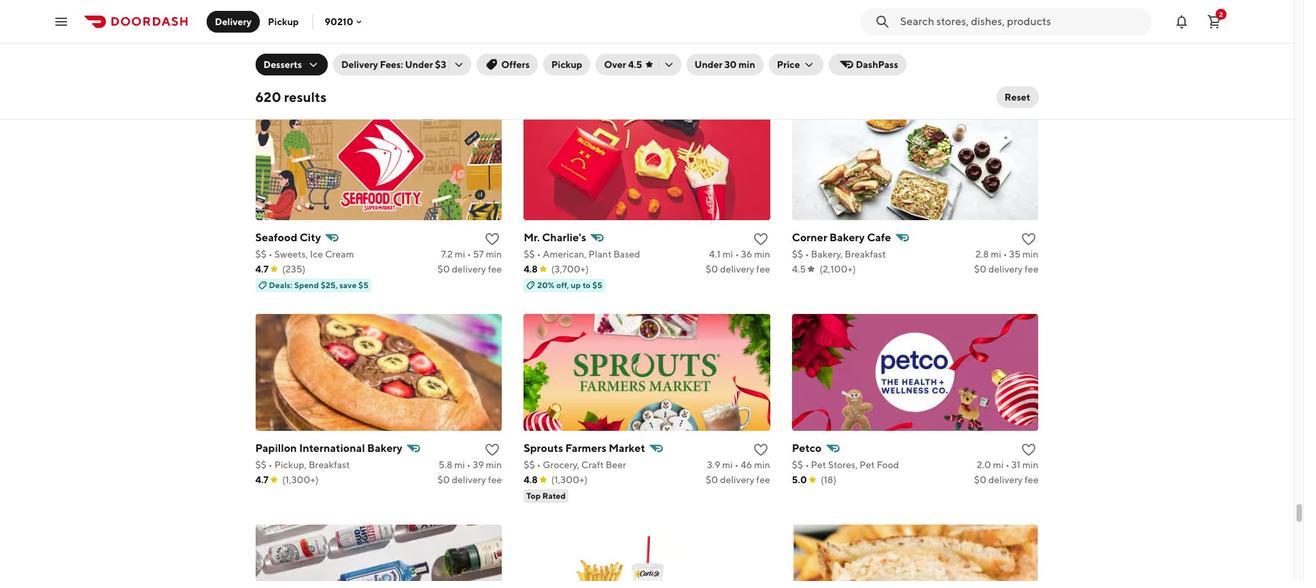Task type: locate. For each thing, give the bounding box(es) containing it.
pickup
[[268, 16, 299, 27], [552, 59, 583, 70]]

save right '$25,'
[[340, 280, 357, 290]]

delivery down "2.8 mi • 35 min"
[[989, 264, 1023, 275]]

mi for papillon international bakery
[[455, 460, 465, 471]]

1 vertical spatial american,
[[543, 249, 587, 260]]

spend down (235)
[[294, 280, 319, 290]]

1 horizontal spatial $7
[[593, 69, 602, 79]]

spend left $35,
[[806, 69, 831, 79]]

mr. charlie's
[[524, 231, 587, 244]]

• left the 31
[[1006, 460, 1010, 471]]

$7
[[334, 69, 343, 79], [593, 69, 602, 79]]

delivery down 4.1 mi • 36 min
[[720, 264, 755, 275]]

3.9 mi • 46 min
[[707, 460, 771, 471]]

$7 left over
[[593, 69, 602, 79]]

$​0 delivery fee for little dom's
[[438, 53, 502, 64]]

to
[[583, 69, 591, 79], [583, 280, 591, 290]]

1 horizontal spatial $5
[[593, 280, 603, 290]]

brunch
[[306, 38, 337, 49]]

1 off, from the top
[[557, 69, 569, 79]]

seafood
[[255, 231, 298, 244]]

(2,100+)
[[820, 264, 856, 275]]

0 horizontal spatial american,
[[543, 249, 587, 260]]

1 vertical spatial click to add this store to your saved list image
[[484, 231, 501, 247]]

1 horizontal spatial american,
[[811, 38, 855, 49]]

90210 button
[[325, 16, 364, 27]]

click to add this store to your saved list image for international
[[484, 442, 501, 458]]

mi right 4.1
[[723, 249, 734, 260]]

0 vertical spatial to
[[583, 69, 591, 79]]

20% down (3,300+)
[[538, 69, 555, 79]]

delivery down 3.0 mi • 24 min
[[720, 53, 755, 64]]

up down (3,300+)
[[571, 69, 581, 79]]

2 to from the top
[[583, 280, 591, 290]]

2 under from the left
[[695, 59, 723, 70]]

$​0 for seafood city
[[438, 264, 450, 275]]

1 horizontal spatial click to add this store to your saved list image
[[1021, 20, 1038, 37]]

rated down grocery, at the left of page
[[543, 491, 566, 501]]

0 vertical spatial up
[[571, 69, 581, 79]]

2 vertical spatial breakfast
[[309, 460, 350, 471]]

$65,
[[296, 69, 313, 79]]

(1,300+) for international
[[282, 475, 319, 485]]

click to add this store to your saved list image for seafood city
[[484, 231, 501, 247]]

0 horizontal spatial $7
[[334, 69, 343, 79]]

1 vertical spatial up
[[571, 280, 581, 290]]

0 horizontal spatial spend
[[269, 69, 294, 79]]

breakfast for drive-
[[857, 38, 899, 49]]

0 vertical spatial 4.5
[[628, 59, 643, 70]]

30
[[725, 59, 737, 70]]

$​0 down 4.1
[[706, 264, 719, 275]]

corner
[[792, 231, 828, 244]]

delivery down 7.2 mi • 57 min
[[452, 264, 486, 275]]

4.1 mi • 36 min
[[709, 249, 771, 260]]

rated down "&"
[[626, 69, 650, 79]]

under down 3.0
[[695, 59, 723, 70]]

4.8 down mr.
[[524, 264, 538, 275]]

$$ for mel's drive-in
[[792, 38, 804, 49]]

mi right 2.8
[[991, 249, 1002, 260]]

• left 46
[[735, 460, 739, 471]]

90210
[[325, 16, 353, 27]]

1 vertical spatial top
[[527, 491, 541, 501]]

$$ down "seafood"
[[255, 249, 267, 260]]

0 horizontal spatial $5
[[359, 280, 369, 290]]

$​0 down 2.8
[[975, 264, 987, 275]]

$$ • breakfast,  salads & sandwiches
[[524, 38, 680, 49]]

2 $7 from the left
[[593, 69, 602, 79]]

0 horizontal spatial top
[[527, 491, 541, 501]]

pickup button
[[260, 11, 307, 32], [544, 54, 591, 76]]

pickup button down 'breakfast,'
[[544, 54, 591, 76]]

$7 left trending at the top of the page
[[334, 69, 343, 79]]

1 horizontal spatial 4.5
[[792, 264, 806, 275]]

$$ down mr.
[[524, 249, 535, 260]]

delivery inside button
[[215, 16, 252, 27]]

delivery down 7.1 mi • 42 min
[[452, 53, 486, 64]]

little
[[255, 20, 283, 33]]

1 horizontal spatial rated
[[626, 69, 650, 79]]

top rated down "&"
[[610, 69, 650, 79]]

pickup,
[[274, 460, 307, 471]]

offers button
[[477, 54, 538, 76]]

min right 57
[[486, 249, 502, 260]]

$​0 delivery fee for sprouts farmers market
[[706, 475, 771, 485]]

$​0 delivery fee down 4.1 mi • 36 min
[[706, 264, 771, 275]]

2 off, from the top
[[557, 280, 569, 290]]

under inside under 30 min button
[[695, 59, 723, 70]]

mi right 5.8
[[455, 460, 465, 471]]

2 horizontal spatial spend
[[806, 69, 831, 79]]

fee for sprouts farmers market
[[757, 475, 771, 485]]

deals:
[[269, 280, 293, 290]]

0 horizontal spatial (1,300+)
[[282, 475, 319, 485]]

2 20% from the top
[[538, 280, 555, 290]]

$$ for seafood city
[[255, 249, 267, 260]]

1 pet from the left
[[811, 460, 827, 471]]

min for charlie's
[[755, 249, 771, 260]]

• left 36
[[735, 249, 739, 260]]

$$ • sweets, ice cream
[[255, 249, 354, 260]]

$$ up 4.4
[[792, 38, 804, 49]]

under 30 min
[[695, 59, 756, 70]]

delivery
[[452, 53, 486, 64], [720, 53, 755, 64], [452, 264, 486, 275], [720, 264, 755, 275], [989, 264, 1023, 275], [452, 475, 486, 485], [720, 475, 755, 485], [989, 475, 1023, 485]]

2.0 mi • 31 min
[[977, 460, 1039, 471]]

(18)
[[821, 475, 837, 485]]

delivery button
[[207, 11, 260, 32]]

mi right 7.1
[[455, 38, 465, 49]]

mi
[[455, 38, 465, 49], [723, 38, 734, 49], [991, 38, 1002, 49], [455, 249, 466, 260], [723, 249, 734, 260], [991, 249, 1002, 260], [455, 460, 465, 471], [723, 460, 733, 471], [994, 460, 1004, 471]]

1 vertical spatial off,
[[557, 280, 569, 290]]

$$ for mr. charlie's
[[524, 249, 535, 260]]

fee for little dom's
[[488, 53, 502, 64]]

$5
[[870, 69, 880, 79], [359, 280, 369, 290], [593, 280, 603, 290]]

top down sprouts
[[527, 491, 541, 501]]

delivery left 'little'
[[215, 16, 252, 27]]

mi right 2.0
[[994, 460, 1004, 471]]

1 horizontal spatial spend
[[294, 280, 319, 290]]

1 horizontal spatial top rated
[[610, 69, 650, 79]]

min for farmers
[[755, 460, 771, 471]]

1 horizontal spatial (1,300+)
[[552, 475, 588, 485]]

fee down 2.0 mi • 31 min in the right of the page
[[1025, 475, 1039, 485]]

7.1
[[443, 38, 453, 49]]

1 horizontal spatial under
[[695, 59, 723, 70]]

1 horizontal spatial top
[[610, 69, 625, 79]]

save for $5
[[851, 69, 868, 79]]

min for bakery
[[1023, 249, 1039, 260]]

click to add this store to your saved list image for charlie's
[[753, 231, 769, 247]]

fee down 5.8 mi • 39 min
[[488, 475, 502, 485]]

pet left food
[[860, 460, 875, 471]]

based
[[614, 249, 641, 260]]

delivery left fees: at top left
[[341, 59, 378, 70]]

$$ down sprouts
[[524, 460, 535, 471]]

0 vertical spatial 20%
[[538, 69, 555, 79]]

0 vertical spatial top rated
[[610, 69, 650, 79]]

$​0 for corner bakery cafe
[[975, 264, 987, 275]]

4.8 for little dom's
[[255, 53, 269, 64]]

min for drive-
[[1023, 38, 1039, 49]]

0 horizontal spatial click to add this store to your saved list image
[[484, 231, 501, 247]]

1 horizontal spatial save
[[340, 280, 357, 290]]

spend
[[269, 69, 294, 79], [806, 69, 831, 79], [294, 280, 319, 290]]

1 20% from the top
[[538, 69, 555, 79]]

20% off, up to $7
[[538, 69, 602, 79]]

0 horizontal spatial save
[[315, 69, 332, 79]]

0 horizontal spatial bakery
[[367, 442, 403, 455]]

breakfast down "papillon international bakery" on the bottom of the page
[[309, 460, 350, 471]]

click to add this store to your saved list image up 5.8 mi • 39 min
[[484, 442, 501, 458]]

up for $5
[[571, 280, 581, 290]]

0 horizontal spatial pickup button
[[260, 11, 307, 32]]

$​0 delivery fee down 7.1 mi • 42 min
[[438, 53, 502, 64]]

2.8 mi • 35 min
[[976, 249, 1039, 260]]

seafood city
[[255, 231, 321, 244]]

4.8 for sprouts farmers market
[[524, 475, 538, 485]]

breakfast up dashpass
[[857, 38, 899, 49]]

$​0 delivery fee for mr. charlie's
[[706, 264, 771, 275]]

$35,
[[832, 69, 850, 79]]

salads
[[590, 38, 618, 49]]

0 horizontal spatial delivery
[[215, 16, 252, 27]]

click to add this store to your saved list image up 4.1 mi • 36 min
[[753, 231, 769, 247]]

$$ • grocery, craft beer
[[524, 460, 626, 471]]

breakfast for bakery
[[845, 249, 886, 260]]

spend left $65,
[[269, 69, 294, 79]]

42
[[473, 38, 484, 49]]

click to add this store to your saved list image up 2.0 mi • 31 min in the right of the page
[[1021, 442, 1038, 458]]

fees:
[[380, 59, 403, 70]]

click to add this store to your saved list image up 7.2 mi • 57 min
[[484, 231, 501, 247]]

3.9
[[707, 460, 721, 471]]

grocery,
[[543, 460, 580, 471]]

under left $3
[[405, 59, 433, 70]]

20% for 20% off, up to $7
[[538, 69, 555, 79]]

under 30 min button
[[687, 54, 764, 76]]

1 (1,300+) from the left
[[282, 475, 319, 485]]

2 up from the top
[[571, 280, 581, 290]]

delivery down 2.0 mi • 31 min in the right of the page
[[989, 475, 1023, 485]]

$​0 delivery fee down 5.8 mi • 39 min
[[438, 475, 502, 485]]

pickup button up the italian,
[[260, 11, 307, 32]]

save right $65,
[[315, 69, 332, 79]]

$$
[[255, 38, 267, 49], [524, 38, 535, 49], [792, 38, 804, 49], [255, 249, 267, 260], [524, 249, 535, 260], [792, 249, 804, 260], [255, 460, 267, 471], [524, 460, 535, 471], [792, 460, 804, 471]]

$​0 delivery fee for corner bakery cafe
[[975, 264, 1039, 275]]

0 vertical spatial rated
[[626, 69, 650, 79]]

1 vertical spatial top rated
[[527, 491, 566, 501]]

$​0 down 3.9
[[706, 475, 719, 485]]

sweets,
[[274, 249, 308, 260]]

$5 down "plant"
[[593, 280, 603, 290]]

american,
[[811, 38, 855, 49], [543, 249, 587, 260]]

(1,300+) down '$$ • grocery, craft beer'
[[552, 475, 588, 485]]

min inside button
[[739, 59, 756, 70]]

1 to from the top
[[583, 69, 591, 79]]

fee down the 3.9 mi • 46 min
[[757, 475, 771, 485]]

stores,
[[829, 460, 858, 471]]

0 vertical spatial click to add this store to your saved list image
[[1021, 20, 1038, 37]]

2 4.7 from the top
[[255, 475, 269, 485]]

39
[[473, 460, 484, 471]]

4.8 down 'little'
[[255, 53, 269, 64]]

american, up (940+)
[[811, 38, 855, 49]]

1 4.7 from the top
[[255, 264, 269, 275]]

$​0 delivery fee for seafood city
[[438, 264, 502, 275]]

american, up the (3,700+)
[[543, 249, 587, 260]]

1 vertical spatial breakfast
[[845, 249, 886, 260]]

• down mr.
[[537, 249, 541, 260]]

pickup up the italian,
[[268, 16, 299, 27]]

0 horizontal spatial under
[[405, 59, 433, 70]]

1 horizontal spatial pickup button
[[544, 54, 591, 76]]

1 horizontal spatial pickup
[[552, 59, 583, 70]]

international
[[299, 442, 365, 455]]

mi for little dom's
[[455, 38, 465, 49]]

fee for corner bakery cafe
[[1025, 264, 1039, 275]]

0 vertical spatial 4.7
[[255, 264, 269, 275]]

46
[[741, 460, 753, 471]]

bakery right international in the left bottom of the page
[[367, 442, 403, 455]]

2 button
[[1201, 8, 1229, 35]]

0 horizontal spatial pickup
[[268, 16, 299, 27]]

$​0 for sprouts farmers market
[[706, 475, 719, 485]]

mi right 7.2
[[455, 249, 466, 260]]

0 horizontal spatial pet
[[811, 460, 827, 471]]

mi for mel's drive-in
[[991, 38, 1002, 49]]

delivery for corner bakery cafe
[[989, 264, 1023, 275]]

to down the (3,700+)
[[583, 280, 591, 290]]

20% down the (3,700+)
[[538, 280, 555, 290]]

mr.
[[524, 231, 540, 244]]

1 vertical spatial pickup button
[[544, 54, 591, 76]]

min for city
[[486, 249, 502, 260]]

620
[[255, 89, 281, 105]]

0 vertical spatial breakfast
[[857, 38, 899, 49]]

2 horizontal spatial save
[[851, 69, 868, 79]]

1 vertical spatial 20%
[[538, 280, 555, 290]]

pet up the (18)
[[811, 460, 827, 471]]

0 horizontal spatial 4.5
[[628, 59, 643, 70]]

farmers
[[566, 442, 607, 455]]

to for $7
[[583, 69, 591, 79]]

$25,
[[321, 280, 338, 290]]

off, down (3,300+)
[[557, 69, 569, 79]]

delivery for sprouts farmers market
[[720, 475, 755, 485]]

1 horizontal spatial bakery
[[830, 231, 865, 244]]

1 horizontal spatial pet
[[860, 460, 875, 471]]

click to add this store to your saved list image up the 3.9 mi • 46 min
[[753, 442, 769, 458]]

0 vertical spatial off,
[[557, 69, 569, 79]]

• down papillon on the left of page
[[269, 460, 273, 471]]

fee down 4.1 mi • 36 min
[[757, 264, 771, 275]]

delivery for delivery fees: under $3
[[341, 59, 378, 70]]

$​0 delivery fee down the 3.9 mi • 46 min
[[706, 475, 771, 485]]

spend for spend $35, save $5
[[806, 69, 831, 79]]

off, down the (3,700+)
[[557, 280, 569, 290]]

$​0 for mr. charlie's
[[706, 264, 719, 275]]

fee for seafood city
[[488, 264, 502, 275]]

0 vertical spatial delivery
[[215, 16, 252, 27]]

fee for petco
[[1025, 475, 1039, 485]]

1 horizontal spatial delivery
[[341, 59, 378, 70]]

min right 30
[[739, 59, 756, 70]]

1 vertical spatial rated
[[543, 491, 566, 501]]

$$ for petco
[[792, 460, 804, 471]]

bakery up $$ • bakery, breakfast
[[830, 231, 865, 244]]

rated
[[626, 69, 650, 79], [543, 491, 566, 501]]

$​0 down 5.8
[[438, 475, 450, 485]]

off, for 20% off, up to $7
[[557, 69, 569, 79]]

offers
[[502, 59, 530, 70]]

click to add this store to your saved list image
[[1021, 20, 1038, 37], [484, 231, 501, 247]]

$$ • bakery, breakfast
[[792, 249, 886, 260]]

top down "&"
[[610, 69, 625, 79]]

min right 42
[[486, 38, 502, 49]]

min
[[486, 38, 502, 49], [755, 38, 771, 49], [1023, 38, 1039, 49], [739, 59, 756, 70], [486, 249, 502, 260], [755, 249, 771, 260], [1023, 249, 1039, 260], [486, 460, 502, 471], [755, 460, 771, 471], [1023, 460, 1039, 471]]

4.7 left (235)
[[255, 264, 269, 275]]

•
[[269, 38, 273, 49], [467, 38, 471, 49], [537, 38, 541, 49], [736, 38, 740, 49], [806, 38, 810, 49], [1004, 38, 1008, 49], [269, 249, 273, 260], [467, 249, 471, 260], [537, 249, 541, 260], [735, 249, 739, 260], [806, 249, 810, 260], [1004, 249, 1008, 260], [269, 460, 273, 471], [467, 460, 471, 471], [537, 460, 541, 471], [735, 460, 739, 471], [806, 460, 810, 471], [1006, 460, 1010, 471]]

4.5
[[628, 59, 643, 70], [792, 264, 806, 275]]

4.8 down sprouts
[[524, 475, 538, 485]]

$5 for seafood city
[[359, 280, 369, 290]]

min right "39"
[[486, 460, 502, 471]]

1 vertical spatial to
[[583, 280, 591, 290]]

5.0
[[792, 475, 807, 485]]

pickup down 'breakfast,'
[[552, 59, 583, 70]]

0 vertical spatial pickup
[[268, 16, 299, 27]]

0 vertical spatial american,
[[811, 38, 855, 49]]

save
[[315, 69, 332, 79], [851, 69, 868, 79], [340, 280, 357, 290]]

$​0 down 2.0
[[975, 475, 987, 485]]

0 vertical spatial bakery
[[830, 231, 865, 244]]

2 (1,300+) from the left
[[552, 475, 588, 485]]

620 results
[[255, 89, 327, 105]]

1 up from the top
[[571, 69, 581, 79]]

$​0 delivery fee down "2.8 mi • 35 min"
[[975, 264, 1039, 275]]

mi right 3.9
[[723, 460, 733, 471]]

cream
[[325, 249, 354, 260]]

min for dom's
[[486, 38, 502, 49]]

1 vertical spatial 4.7
[[255, 475, 269, 485]]

up down the (3,700+)
[[571, 280, 581, 290]]

click to add this store to your saved list image
[[753, 231, 769, 247], [1021, 231, 1038, 247], [484, 442, 501, 458], [753, 442, 769, 458], [1021, 442, 1038, 458]]

$$ up 5.0
[[792, 460, 804, 471]]

$$ • pickup, breakfast
[[255, 460, 350, 471]]

1 vertical spatial delivery
[[341, 59, 378, 70]]

(1,300+)
[[282, 475, 319, 485], [552, 475, 588, 485]]

breakfast down cafe
[[845, 249, 886, 260]]

delivery down 5.8 mi • 39 min
[[452, 475, 486, 485]]

min right 46
[[755, 460, 771, 471]]

delivery fees: under $3
[[341, 59, 446, 70]]



Task type: describe. For each thing, give the bounding box(es) containing it.
craft
[[582, 460, 604, 471]]

1 $7 from the left
[[334, 69, 343, 79]]

3 items, open order cart image
[[1207, 13, 1223, 30]]

results
[[284, 89, 327, 105]]

$$ for little dom's
[[255, 38, 267, 49]]

fee left price
[[757, 53, 771, 64]]

spend $35, save $5
[[806, 69, 880, 79]]

click to add this store to your saved list image for bakery
[[1021, 231, 1038, 247]]

sprouts
[[524, 442, 563, 455]]

(1,300+) for farmers
[[552, 475, 588, 485]]

delivery for delivery
[[215, 16, 252, 27]]

mi for petco
[[994, 460, 1004, 471]]

$$ for corner bakery cafe
[[792, 249, 804, 260]]

sprouts farmers market
[[524, 442, 645, 455]]

20% for 20% off, up to $5
[[538, 280, 555, 290]]

36
[[741, 249, 753, 260]]

trending
[[351, 69, 386, 79]]

papillon
[[255, 442, 297, 455]]

$$ for papillon international bakery
[[255, 460, 267, 471]]

(3,300+)
[[552, 53, 590, 64]]

• down "seafood"
[[269, 249, 273, 260]]

beer
[[606, 460, 626, 471]]

5.8 mi • 39 min
[[439, 460, 502, 471]]

sandwiches
[[628, 38, 680, 49]]

• down petco
[[806, 460, 810, 471]]

food
[[877, 460, 900, 471]]

7.2 mi • 57 min
[[441, 249, 502, 260]]

3.0
[[707, 38, 721, 49]]

• left 35
[[1004, 249, 1008, 260]]

$​0 delivery fee for papillon international bakery
[[438, 475, 502, 485]]

mi for sprouts farmers market
[[723, 460, 733, 471]]

0 horizontal spatial top rated
[[527, 491, 566, 501]]

34
[[1010, 38, 1021, 49]]

dashpass button
[[829, 54, 907, 76]]

7.2
[[441, 249, 453, 260]]

• left 'breakfast,'
[[537, 38, 541, 49]]

$​0 for little dom's
[[438, 53, 450, 64]]

spend $65, save $7
[[269, 69, 343, 79]]

market
[[609, 442, 645, 455]]

• left 42
[[467, 38, 471, 49]]

click to add this store to your saved list image for mel's drive-in
[[1021, 20, 1038, 37]]

2 pet from the left
[[860, 460, 875, 471]]

• left 57
[[467, 249, 471, 260]]

35
[[1010, 249, 1021, 260]]

$$ • italian, brunch
[[255, 38, 337, 49]]

4.5 inside button
[[628, 59, 643, 70]]

$3
[[435, 59, 446, 70]]

$​0 for papillon international bakery
[[438, 475, 450, 485]]

delivery for little dom's
[[452, 53, 486, 64]]

delivery for petco
[[989, 475, 1023, 485]]

• left "39"
[[467, 460, 471, 471]]

3.0 mi • 24 min
[[707, 38, 771, 49]]

breakfast,
[[543, 38, 586, 49]]

4.1
[[709, 249, 721, 260]]

5.8
[[439, 460, 453, 471]]

to for $5
[[583, 280, 591, 290]]

corner bakery cafe
[[792, 231, 892, 244]]

• down mel's
[[806, 38, 810, 49]]

fee for papillon international bakery
[[488, 475, 502, 485]]

up for $7
[[571, 69, 581, 79]]

delivery for seafood city
[[452, 264, 486, 275]]

reset
[[1005, 92, 1031, 103]]

open menu image
[[53, 13, 69, 30]]

bakery,
[[811, 249, 843, 260]]

min for international
[[486, 460, 502, 471]]

delivery for papillon international bakery
[[452, 475, 486, 485]]

0 vertical spatial top
[[610, 69, 625, 79]]

ice
[[310, 249, 323, 260]]

$​0 delivery fee down 3.0 mi • 24 min
[[706, 53, 771, 64]]

4.7 for papillon international bakery
[[255, 475, 269, 485]]

$​0 delivery fee for petco
[[975, 475, 1039, 485]]

0 vertical spatial pickup button
[[260, 11, 307, 32]]

click to add this store to your saved list image for farmers
[[753, 442, 769, 458]]

2.0
[[977, 460, 992, 471]]

mi for seafood city
[[455, 249, 466, 260]]

italian,
[[274, 38, 304, 49]]

over
[[604, 59, 626, 70]]

• left the 24
[[736, 38, 740, 49]]

desserts button
[[255, 54, 328, 76]]

mel's drive-in
[[792, 20, 864, 33]]

mi for mr. charlie's
[[723, 249, 734, 260]]

2
[[1220, 10, 1224, 18]]

4.8 left (3,300+)
[[524, 53, 538, 64]]

mi right 3.0
[[723, 38, 734, 49]]

in
[[854, 20, 864, 33]]

price button
[[769, 54, 824, 76]]

dashpass
[[856, 59, 899, 70]]

min right the 24
[[755, 38, 771, 49]]

over 4.5
[[604, 59, 643, 70]]

4.8 for mr. charlie's
[[524, 264, 538, 275]]

1 under from the left
[[405, 59, 433, 70]]

plant
[[589, 249, 612, 260]]

(4,200+)
[[283, 53, 322, 64]]

notification bell image
[[1174, 13, 1190, 30]]

price
[[777, 59, 800, 70]]

31
[[1012, 460, 1021, 471]]

breakfast for international
[[309, 460, 350, 471]]

• down corner
[[806, 249, 810, 260]]

spend for spend $65, save $7
[[269, 69, 294, 79]]

american, for charlie's
[[543, 249, 587, 260]]

save for $7
[[315, 69, 332, 79]]

desserts
[[264, 59, 302, 70]]

$5 for mr. charlie's
[[593, 280, 603, 290]]

4.7 for seafood city
[[255, 264, 269, 275]]

(3,700+)
[[552, 264, 589, 275]]

fee for mr. charlie's
[[757, 264, 771, 275]]

• left 34
[[1004, 38, 1008, 49]]

deals: spend $25, save $5
[[269, 280, 369, 290]]

off, for 20% off, up to $5
[[557, 280, 569, 290]]

1 vertical spatial bakery
[[367, 442, 403, 455]]

american, for drive-
[[811, 38, 855, 49]]

7.1 mi • 42 min
[[443, 38, 502, 49]]

1 vertical spatial pickup
[[552, 59, 583, 70]]

little dom's
[[255, 20, 317, 33]]

2.8
[[976, 249, 989, 260]]

0 horizontal spatial rated
[[543, 491, 566, 501]]

1 vertical spatial 4.5
[[792, 264, 806, 275]]

$$ • american, breakfast
[[792, 38, 899, 49]]

mel's
[[792, 20, 820, 33]]

1.9 mi • 34 min
[[978, 38, 1039, 49]]

petco
[[792, 442, 822, 455]]

$$ for sprouts farmers market
[[524, 460, 535, 471]]

2 horizontal spatial $5
[[870, 69, 880, 79]]

mi for corner bakery cafe
[[991, 249, 1002, 260]]

reset button
[[997, 86, 1039, 108]]

• down 'little'
[[269, 38, 273, 49]]

(940+)
[[820, 53, 849, 64]]

$​0 for petco
[[975, 475, 987, 485]]

charlie's
[[542, 231, 587, 244]]

57
[[473, 249, 484, 260]]

city
[[300, 231, 321, 244]]

• down sprouts
[[537, 460, 541, 471]]

(235)
[[282, 264, 306, 275]]

min right the 31
[[1023, 460, 1039, 471]]

dom's
[[285, 20, 317, 33]]

Store search: begin typing to search for stores available on DoorDash text field
[[901, 14, 1144, 29]]

$$ up offers
[[524, 38, 535, 49]]

delivery for mr. charlie's
[[720, 264, 755, 275]]

4.4
[[792, 53, 806, 64]]

$$ • american, plant based
[[524, 249, 641, 260]]

$​0 down 3.0
[[706, 53, 719, 64]]



Task type: vqa. For each thing, say whether or not it's contained in the screenshot.
3.4
no



